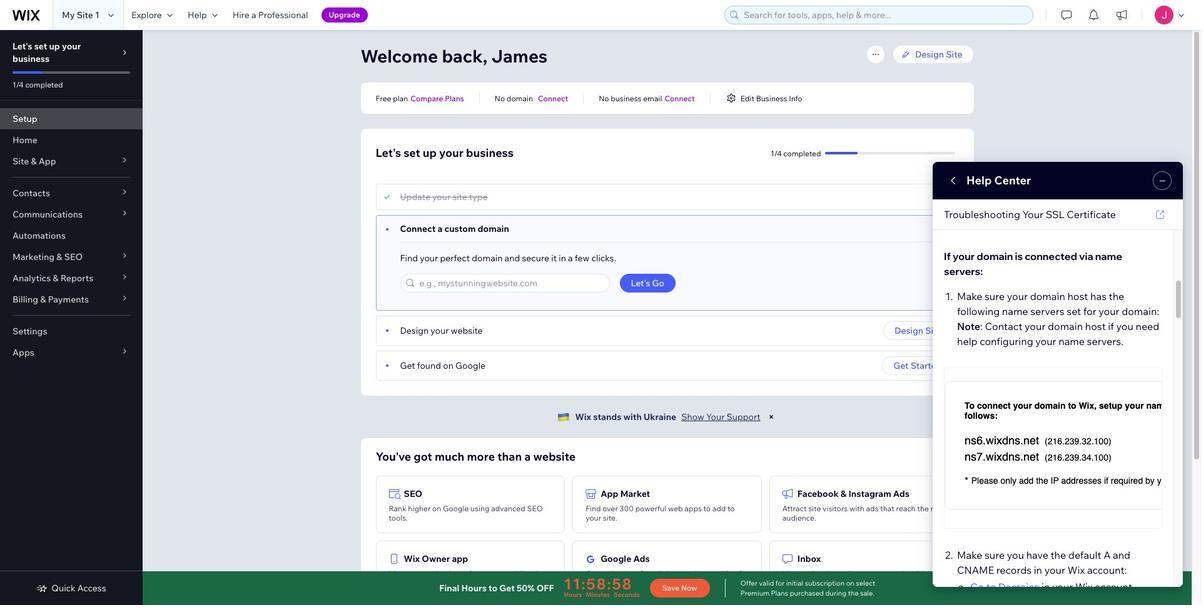 Task type: locate. For each thing, give the bounding box(es) containing it.
app
[[39, 156, 56, 167], [601, 489, 619, 500]]

visitors down facebook at the right of the page
[[823, 504, 848, 514]]

1 horizontal spatial plans
[[771, 590, 789, 598]]

let's set up your business down my
[[13, 41, 81, 64]]

for
[[739, 570, 749, 579], [776, 580, 785, 588]]

completed inside sidebar element
[[25, 80, 63, 90]]

quick
[[52, 583, 76, 595]]

no down james
[[495, 94, 505, 103]]

let's
[[13, 41, 32, 52], [376, 146, 401, 160], [631, 278, 651, 289]]

0 horizontal spatial 1/4
[[13, 80, 24, 90]]

1/4 completed up setup
[[13, 80, 63, 90]]

on inside offer valid for initial subscription on select premium plans purchased during the sale.
[[847, 580, 855, 588]]

design site inside button
[[895, 325, 942, 337]]

0 horizontal spatial for
[[739, 570, 749, 579]]

on right higher
[[433, 504, 442, 514]]

chat
[[532, 570, 547, 579], [805, 579, 821, 588]]

for up offer
[[739, 570, 749, 579]]

1/4 up setup
[[13, 80, 24, 90]]

access
[[77, 583, 106, 595]]

Search for tools, apps, help & more... field
[[740, 6, 1030, 24]]

1 horizontal spatial chat
[[805, 579, 821, 588]]

billing
[[13, 294, 38, 305]]

1 horizontal spatial set
[[404, 146, 420, 160]]

connect link
[[538, 93, 568, 104], [665, 93, 695, 104]]

2 vertical spatial let's
[[631, 278, 651, 289]]

1/4 completed down info
[[771, 149, 821, 158]]

find for find your perfect domain and secure it in a few clicks.
[[400, 253, 418, 264]]

and up offer valid for initial subscription on select premium plans purchased during the sale.
[[802, 570, 815, 579]]

with inside attract site visitors with ads that reach the right audience.
[[850, 504, 865, 514]]

no
[[495, 94, 505, 103], [599, 94, 609, 103]]

your
[[62, 41, 81, 52], [439, 146, 464, 160], [433, 192, 451, 203], [420, 253, 438, 264], [431, 325, 449, 337], [586, 514, 602, 523], [419, 570, 435, 579], [487, 570, 503, 579], [605, 579, 620, 588]]

0 horizontal spatial chat
[[532, 570, 547, 579]]

0 vertical spatial let's set up your business
[[13, 41, 81, 64]]

hours left minutes
[[564, 591, 582, 600]]

and left activity
[[891, 570, 905, 579]]

professional
[[258, 9, 308, 21]]

0 vertical spatial up
[[49, 41, 60, 52]]

chat inside 'manage your business from your mobile, chat with visitors & more.'
[[532, 570, 547, 579]]

1 horizontal spatial app
[[601, 489, 619, 500]]

1 vertical spatial domain
[[478, 223, 509, 235]]

no left email
[[599, 94, 609, 103]]

people
[[677, 570, 702, 579]]

noticed
[[601, 570, 627, 579]]

0 vertical spatial find
[[400, 253, 418, 264]]

chat up "off"
[[532, 570, 547, 579]]

2 horizontal spatial seo
[[527, 504, 543, 514]]

1 horizontal spatial let's set up your business
[[376, 146, 514, 160]]

0 horizontal spatial up
[[49, 41, 60, 52]]

0 vertical spatial website
[[451, 325, 483, 337]]

seo inside dropdown button
[[64, 252, 83, 263]]

completed up setup
[[25, 80, 63, 90]]

1 vertical spatial plans
[[771, 590, 789, 598]]

1/4
[[13, 80, 24, 90], [771, 149, 782, 158]]

on inside rank higher on google using advanced seo tools.
[[433, 504, 442, 514]]

get found on google
[[400, 361, 486, 372]]

& left final
[[432, 579, 437, 588]]

1 horizontal spatial 1/4 completed
[[771, 149, 821, 158]]

manage your business from your mobile, chat with visitors & more.
[[389, 570, 547, 588]]

1/4 down business
[[771, 149, 782, 158]]

0 vertical spatial completed
[[25, 80, 63, 90]]

2 vertical spatial domain
[[472, 253, 503, 264]]

set
[[34, 41, 47, 52], [404, 146, 420, 160]]

more. up during
[[829, 579, 849, 588]]

2 more. from the left
[[829, 579, 849, 588]]

seconds
[[614, 591, 640, 600]]

2 horizontal spatial and
[[891, 570, 905, 579]]

website right than
[[534, 450, 576, 464]]

my site 1
[[62, 9, 99, 21]]

design your website
[[400, 325, 483, 337]]

offer valid for initial subscription on select premium plans purchased during the sale.
[[741, 580, 876, 598]]

0 horizontal spatial let's
[[13, 41, 32, 52]]

1 horizontal spatial connect link
[[665, 93, 695, 104]]

1/4 completed
[[13, 80, 63, 90], [771, 149, 821, 158]]

completed down info
[[784, 149, 821, 158]]

connect a custom domain
[[400, 223, 509, 235]]

a right than
[[525, 450, 531, 464]]

inbox
[[798, 554, 821, 565]]

marketing & seo
[[13, 252, 83, 263]]

wix
[[575, 412, 592, 423], [404, 554, 420, 565]]

plans down valid on the bottom right of the page
[[771, 590, 789, 598]]

facebook & instagram ads
[[798, 489, 910, 500]]

0 horizontal spatial seo
[[64, 252, 83, 263]]

2 vertical spatial with
[[389, 579, 404, 588]]

much
[[435, 450, 465, 464]]

wix for wix stands with ukraine show your support
[[575, 412, 592, 423]]

0 horizontal spatial website
[[451, 325, 483, 337]]

0 vertical spatial let's
[[13, 41, 32, 52]]

to left 50%
[[489, 583, 498, 595]]

& inside dropdown button
[[57, 252, 62, 263]]

app down home link
[[39, 156, 56, 167]]

started
[[911, 361, 942, 372]]

& right billing
[[40, 294, 46, 305]]

valid
[[759, 580, 774, 588]]

& up during
[[822, 579, 827, 588]]

more. down app
[[439, 579, 459, 588]]

1 vertical spatial 1/4
[[771, 149, 782, 158]]

get started
[[894, 361, 942, 372]]

0 vertical spatial the
[[918, 504, 929, 514]]

domain right perfect
[[472, 253, 503, 264]]

1 horizontal spatial up
[[423, 146, 437, 160]]

site left type
[[453, 192, 467, 203]]

your inside find over 300 powerful web apps to add to your site.
[[586, 514, 602, 523]]

get left started
[[894, 361, 909, 372]]

offer
[[741, 580, 758, 588]]

visitors inside 'manage your business from your mobile, chat with visitors & more.'
[[406, 579, 431, 588]]

0 vertical spatial for
[[739, 570, 749, 579]]

find left over at the bottom right of page
[[586, 504, 601, 514]]

visitors down owner
[[406, 579, 431, 588]]

0 horizontal spatial with
[[389, 579, 404, 588]]

with left final
[[389, 579, 404, 588]]

site
[[77, 9, 93, 21], [947, 49, 963, 60], [13, 156, 29, 167], [926, 325, 942, 337]]

google left by
[[639, 570, 665, 579]]

upgrade
[[329, 10, 360, 19]]

0 vertical spatial wix
[[575, 412, 592, 423]]

1 horizontal spatial completed
[[784, 149, 821, 158]]

0 horizontal spatial more.
[[439, 579, 459, 588]]

you've
[[376, 450, 411, 464]]

home
[[13, 135, 37, 146]]

design site link
[[893, 45, 974, 64]]

& up analytics & reports
[[57, 252, 62, 263]]

get for get noticed on google by people searching for what your business offers.
[[586, 570, 599, 579]]

design site button
[[884, 322, 954, 340]]

connect link right email
[[665, 93, 695, 104]]

welcome
[[361, 45, 438, 67]]

get for get started
[[894, 361, 909, 372]]

business
[[13, 53, 50, 64], [611, 94, 642, 103], [466, 146, 514, 160], [436, 570, 467, 579], [622, 579, 653, 588]]

domain up find your perfect domain and secure it in a few clicks.
[[478, 223, 509, 235]]

seo down automations link
[[64, 252, 83, 263]]

over
[[603, 504, 618, 514]]

1 horizontal spatial visitors
[[823, 504, 848, 514]]

1 vertical spatial up
[[423, 146, 437, 160]]

and
[[505, 253, 520, 264], [802, 570, 815, 579], [891, 570, 905, 579]]

wix left stands on the bottom of the page
[[575, 412, 592, 423]]

let's inside sidebar element
[[13, 41, 32, 52]]

0 vertical spatial set
[[34, 41, 47, 52]]

1 vertical spatial visitors
[[406, 579, 431, 588]]

2 horizontal spatial let's
[[631, 278, 651, 289]]

hours
[[462, 583, 487, 595], [564, 591, 582, 600]]

0 horizontal spatial visitors
[[406, 579, 431, 588]]

1 vertical spatial find
[[586, 504, 601, 514]]

11:58:58
[[564, 575, 633, 594]]

2 vertical spatial seo
[[527, 504, 543, 514]]

1 more. from the left
[[439, 579, 459, 588]]

& inside popup button
[[53, 273, 59, 284]]

market
[[621, 489, 650, 500]]

ads up 'reach'
[[894, 489, 910, 500]]

ads up get noticed on google by people searching for what your business offers.
[[634, 554, 650, 565]]

info
[[789, 94, 803, 103]]

google inside get noticed on google by people searching for what your business offers.
[[639, 570, 665, 579]]

find for find over 300 powerful web apps to add to your site.
[[586, 504, 601, 514]]

connect down james
[[538, 94, 568, 103]]

to
[[704, 504, 711, 514], [728, 504, 735, 514], [836, 570, 843, 579], [489, 583, 498, 595]]

1 horizontal spatial more.
[[829, 579, 849, 588]]

completed
[[25, 80, 63, 90], [784, 149, 821, 158]]

1 no from the left
[[495, 94, 505, 103]]

on inside get noticed on google by people searching for what your business offers.
[[629, 570, 638, 579]]

1/4 inside sidebar element
[[13, 80, 24, 90]]

app up over at the bottom right of page
[[601, 489, 619, 500]]

let's set up your business up update your site type
[[376, 146, 514, 160]]

0 horizontal spatial connect link
[[538, 93, 568, 104]]

connect down update
[[400, 223, 436, 235]]

more. inside 'manage your business from your mobile, chat with visitors & more.'
[[439, 579, 459, 588]]

1 horizontal spatial site
[[809, 504, 821, 514]]

1 horizontal spatial hours
[[564, 591, 582, 600]]

& right facebook at the right of the page
[[841, 489, 847, 500]]

your up update your site type
[[439, 146, 464, 160]]

google left 'using'
[[443, 504, 469, 514]]

& for site
[[31, 156, 37, 167]]

on down google ads
[[629, 570, 638, 579]]

connect
[[538, 94, 568, 103], [665, 94, 695, 103], [400, 223, 436, 235]]

1 vertical spatial with
[[850, 504, 865, 514]]

0 vertical spatial app
[[39, 156, 56, 167]]

contacts button
[[0, 183, 143, 204]]

your
[[707, 412, 725, 423]]

0 horizontal spatial set
[[34, 41, 47, 52]]

design inside button
[[895, 325, 924, 337]]

with down the facebook & instagram ads
[[850, 504, 865, 514]]

1 vertical spatial the
[[848, 590, 859, 598]]

website up get found on google
[[451, 325, 483, 337]]

on right found
[[443, 361, 454, 372]]

& down home
[[31, 156, 37, 167]]

business up final
[[436, 570, 467, 579]]

ukraine
[[644, 412, 677, 423]]

settings link
[[0, 321, 143, 342]]

0 vertical spatial seo
[[64, 252, 83, 263]]

1 vertical spatial for
[[776, 580, 785, 588]]

1 horizontal spatial the
[[918, 504, 929, 514]]

1 vertical spatial set
[[404, 146, 420, 160]]

your down my
[[62, 41, 81, 52]]

1 vertical spatial let's set up your business
[[376, 146, 514, 160]]

design down search for tools, apps, help & more... 'field'
[[916, 49, 945, 60]]

find inside find over 300 powerful web apps to add to your site.
[[586, 504, 601, 514]]

seo up higher
[[404, 489, 423, 500]]

apps
[[13, 347, 34, 359]]

automations link
[[0, 225, 143, 247]]

audience.
[[783, 514, 817, 523]]

to left add
[[704, 504, 711, 514]]

& for facebook
[[841, 489, 847, 500]]

your down owner
[[419, 570, 435, 579]]

wix stands with ukraine show your support
[[575, 412, 761, 423]]

site & app button
[[0, 151, 143, 172]]

0 horizontal spatial no
[[495, 94, 505, 103]]

2 no from the left
[[599, 94, 609, 103]]

wix owner app
[[404, 554, 468, 565]]

for inside get noticed on google by people searching for what your business offers.
[[739, 570, 749, 579]]

business inside 'manage your business from your mobile, chat with visitors & more.'
[[436, 570, 467, 579]]

1 horizontal spatial wix
[[575, 412, 592, 423]]

0 horizontal spatial wix
[[404, 554, 420, 565]]

the left sale.
[[848, 590, 859, 598]]

seo right advanced
[[527, 504, 543, 514]]

1 vertical spatial site
[[809, 504, 821, 514]]

0 vertical spatial visitors
[[823, 504, 848, 514]]

to left all
[[836, 570, 843, 579]]

get inside button
[[894, 361, 909, 372]]

your inside get noticed on google by people searching for what your business offers.
[[605, 579, 620, 588]]

app inside dropdown button
[[39, 156, 56, 167]]

your right what
[[605, 579, 620, 588]]

0 horizontal spatial site
[[453, 192, 467, 203]]

hire a professional
[[233, 9, 308, 21]]

domain down james
[[507, 94, 533, 103]]

get noticed on google by people searching for what your business offers.
[[586, 570, 749, 588]]

hours down from
[[462, 583, 487, 595]]

email
[[644, 94, 662, 103]]

design up get started button
[[895, 325, 924, 337]]

all
[[845, 570, 853, 579]]

get left noticed
[[586, 570, 599, 579]]

free plan compare plans
[[376, 94, 464, 103]]

1 vertical spatial 1/4 completed
[[771, 149, 821, 158]]

domain
[[507, 94, 533, 103], [478, 223, 509, 235], [472, 253, 503, 264]]

0 vertical spatial plans
[[445, 94, 464, 103]]

1 horizontal spatial and
[[802, 570, 815, 579]]

& left 'reports' on the left top
[[53, 273, 59, 284]]

get left found
[[400, 361, 415, 372]]

1 horizontal spatial website
[[534, 450, 576, 464]]

compare plans link
[[411, 93, 464, 104]]

visitors inside attract site visitors with ads that reach the right audience.
[[823, 504, 848, 514]]

1 vertical spatial wix
[[404, 554, 420, 565]]

wix up manage
[[404, 554, 420, 565]]

get for get found on google
[[400, 361, 415, 372]]

apps
[[685, 504, 702, 514]]

1 vertical spatial ads
[[634, 554, 650, 565]]

hours inside the 11:58:58 hours minutes seconds
[[564, 591, 582, 600]]

for right valid on the bottom right of the page
[[776, 580, 785, 588]]

0 vertical spatial site
[[453, 192, 467, 203]]

got
[[414, 450, 432, 464]]

0 horizontal spatial find
[[400, 253, 418, 264]]

chat up purchased
[[805, 579, 821, 588]]

2 connect link from the left
[[665, 93, 695, 104]]

connect link for no domain connect
[[538, 93, 568, 104]]

1 vertical spatial completed
[[784, 149, 821, 158]]

1 horizontal spatial find
[[586, 504, 601, 514]]

the left right
[[918, 504, 929, 514]]

0 horizontal spatial completed
[[25, 80, 63, 90]]

0 horizontal spatial let's set up your business
[[13, 41, 81, 64]]

to right add
[[728, 504, 735, 514]]

0 horizontal spatial 1/4 completed
[[13, 80, 63, 90]]

tools.
[[389, 514, 408, 523]]

offers.
[[655, 579, 677, 588]]

0 horizontal spatial the
[[848, 590, 859, 598]]

1 horizontal spatial ads
[[894, 489, 910, 500]]

connect link for no business email connect
[[665, 93, 695, 104]]

1 connect link from the left
[[538, 93, 568, 104]]

google inside rank higher on google using advanced seo tools.
[[443, 504, 469, 514]]

a
[[252, 9, 256, 21], [438, 223, 443, 235], [568, 253, 573, 264], [525, 450, 531, 464]]

1 horizontal spatial for
[[776, 580, 785, 588]]

instagram
[[849, 489, 892, 500]]

plans right the compare
[[445, 94, 464, 103]]

business up seconds at the right bottom
[[622, 579, 653, 588]]

1 horizontal spatial no
[[599, 94, 609, 103]]

2 horizontal spatial with
[[850, 504, 865, 514]]

0 vertical spatial with
[[624, 412, 642, 423]]

hire a professional link
[[225, 0, 316, 30]]

0 vertical spatial 1/4 completed
[[13, 80, 63, 90]]

0 horizontal spatial and
[[505, 253, 520, 264]]

business up setup
[[13, 53, 50, 64]]

& inside the view and reply to all messages and activity via email, chat & more.
[[822, 579, 827, 588]]

site down facebook at the right of the page
[[809, 504, 821, 514]]

0 horizontal spatial app
[[39, 156, 56, 167]]

your left site.
[[586, 514, 602, 523]]

google up noticed
[[601, 554, 632, 565]]

get down mobile,
[[500, 583, 515, 595]]

0 horizontal spatial ads
[[634, 554, 650, 565]]

what
[[586, 579, 603, 588]]

find left perfect
[[400, 253, 418, 264]]

0 horizontal spatial hours
[[462, 583, 487, 595]]

with inside 'manage your business from your mobile, chat with visitors & more.'
[[389, 579, 404, 588]]

and left secure
[[505, 253, 520, 264]]

email,
[[783, 579, 804, 588]]

1 vertical spatial seo
[[404, 489, 423, 500]]

connect link down james
[[538, 93, 568, 104]]

your up the final hours to get 50% off
[[487, 570, 503, 579]]

0 vertical spatial 1/4
[[13, 80, 24, 90]]

google right found
[[456, 361, 486, 372]]

find over 300 powerful web apps to add to your site.
[[586, 504, 735, 523]]

with right stands on the bottom of the page
[[624, 412, 642, 423]]

get inside get noticed on google by people searching for what your business offers.
[[586, 570, 599, 579]]

1 horizontal spatial seo
[[404, 489, 423, 500]]

0 vertical spatial design site
[[916, 49, 963, 60]]

1 vertical spatial let's
[[376, 146, 401, 160]]

on down all
[[847, 580, 855, 588]]

connect right email
[[665, 94, 695, 103]]



Task type: describe. For each thing, give the bounding box(es) containing it.
analytics
[[13, 273, 51, 284]]

searching
[[703, 570, 737, 579]]

settings
[[13, 326, 47, 337]]

google ads
[[601, 554, 650, 565]]

more. inside the view and reply to all messages and activity via email, chat & more.
[[829, 579, 849, 588]]

300
[[620, 504, 634, 514]]

site inside dropdown button
[[13, 156, 29, 167]]

add
[[713, 504, 726, 514]]

a right hire
[[252, 9, 256, 21]]

your left perfect
[[420, 253, 438, 264]]

quick access
[[52, 583, 106, 595]]

0 horizontal spatial plans
[[445, 94, 464, 103]]

sidebar element
[[0, 30, 143, 606]]

setup
[[13, 113, 37, 125]]

support
[[727, 412, 761, 423]]

a right in
[[568, 253, 573, 264]]

a left 'custom'
[[438, 223, 443, 235]]

by
[[667, 570, 675, 579]]

purchased
[[790, 590, 824, 598]]

1 horizontal spatial connect
[[538, 94, 568, 103]]

edit business info
[[741, 94, 803, 103]]

app market
[[601, 489, 650, 500]]

home link
[[0, 130, 143, 151]]

update
[[400, 192, 431, 203]]

minutes
[[586, 591, 610, 600]]

1 vertical spatial app
[[601, 489, 619, 500]]

no business email connect
[[599, 94, 695, 103]]

explore
[[131, 9, 162, 21]]

premium
[[741, 590, 770, 598]]

mobile,
[[505, 570, 530, 579]]

1/4 completed inside sidebar element
[[13, 80, 63, 90]]

the inside offer valid for initial subscription on select premium plans purchased during the sale.
[[848, 590, 859, 598]]

plan
[[393, 94, 408, 103]]

your inside let's set up your business
[[62, 41, 81, 52]]

reports
[[61, 273, 93, 284]]

1
[[95, 9, 99, 21]]

1 horizontal spatial with
[[624, 412, 642, 423]]

for inside offer valid for initial subscription on select premium plans purchased during the sale.
[[776, 580, 785, 588]]

save
[[663, 584, 680, 593]]

communications
[[13, 209, 83, 220]]

right
[[931, 504, 948, 514]]

wix for wix owner app
[[404, 554, 420, 565]]

design up found
[[400, 325, 429, 337]]

site & app
[[13, 156, 56, 167]]

type
[[469, 192, 488, 203]]

1 horizontal spatial let's
[[376, 146, 401, 160]]

marketing & seo button
[[0, 247, 143, 268]]

seo inside rank higher on google using advanced seo tools.
[[527, 504, 543, 514]]

domain for perfect
[[472, 253, 503, 264]]

save now
[[663, 584, 698, 593]]

contacts
[[13, 188, 50, 199]]

site inside button
[[926, 325, 942, 337]]

upgrade button
[[321, 8, 368, 23]]

google for noticed
[[639, 570, 665, 579]]

select
[[856, 580, 876, 588]]

google for higher
[[443, 504, 469, 514]]

e.g., mystunningwebsite.com field
[[416, 275, 606, 292]]

attract
[[783, 504, 807, 514]]

it
[[552, 253, 557, 264]]

google for found
[[456, 361, 486, 372]]

business inside get noticed on google by people searching for what your business offers.
[[622, 579, 653, 588]]

custom
[[445, 223, 476, 235]]

hours for 11:58:58
[[564, 591, 582, 600]]

& for analytics
[[53, 273, 59, 284]]

up inside sidebar element
[[49, 41, 60, 52]]

more
[[467, 450, 495, 464]]

go
[[653, 278, 665, 289]]

50%
[[517, 583, 535, 595]]

domain for custom
[[478, 223, 509, 235]]

final
[[440, 583, 460, 595]]

stands
[[593, 412, 622, 423]]

no for no domain connect
[[495, 94, 505, 103]]

setup link
[[0, 108, 143, 130]]

your up get found on google
[[431, 325, 449, 337]]

& for marketing
[[57, 252, 62, 263]]

& inside 'manage your business from your mobile, chat with visitors & more.'
[[432, 579, 437, 588]]

initial
[[787, 580, 804, 588]]

in
[[559, 253, 566, 264]]

app
[[452, 554, 468, 565]]

no for no business email connect
[[599, 94, 609, 103]]

let's inside button
[[631, 278, 651, 289]]

edit
[[741, 94, 755, 103]]

business left email
[[611, 94, 642, 103]]

facebook
[[798, 489, 839, 500]]

powerful
[[636, 504, 667, 514]]

business inside sidebar element
[[13, 53, 50, 64]]

james
[[492, 45, 548, 67]]

0 vertical spatial ads
[[894, 489, 910, 500]]

let's go
[[631, 278, 665, 289]]

set inside let's set up your business
[[34, 41, 47, 52]]

on for found
[[443, 361, 454, 372]]

chat inside the view and reply to all messages and activity via email, chat & more.
[[805, 579, 821, 588]]

view
[[783, 570, 800, 579]]

your right update
[[433, 192, 451, 203]]

billing & payments button
[[0, 289, 143, 310]]

1 vertical spatial website
[[534, 450, 576, 464]]

help
[[188, 9, 207, 21]]

communications button
[[0, 204, 143, 225]]

that
[[881, 504, 895, 514]]

0 vertical spatial domain
[[507, 94, 533, 103]]

using
[[471, 504, 490, 514]]

hours for final
[[462, 583, 487, 595]]

now
[[682, 584, 698, 593]]

let's set up your business inside sidebar element
[[13, 41, 81, 64]]

site inside attract site visitors with ads that reach the right audience.
[[809, 504, 821, 514]]

than
[[498, 450, 522, 464]]

quick access button
[[37, 583, 106, 595]]

site.
[[603, 514, 618, 523]]

higher
[[408, 504, 431, 514]]

automations
[[13, 230, 66, 242]]

messages
[[854, 570, 890, 579]]

web
[[668, 504, 683, 514]]

back,
[[442, 45, 488, 67]]

2 horizontal spatial connect
[[665, 94, 695, 103]]

0 horizontal spatial connect
[[400, 223, 436, 235]]

reach
[[897, 504, 916, 514]]

rank
[[389, 504, 407, 514]]

to inside the view and reply to all messages and activity via email, chat & more.
[[836, 570, 843, 579]]

on for noticed
[[629, 570, 638, 579]]

business up type
[[466, 146, 514, 160]]

found
[[417, 361, 441, 372]]

the inside attract site visitors with ads that reach the right audience.
[[918, 504, 929, 514]]

my
[[62, 9, 75, 21]]

advanced
[[491, 504, 526, 514]]

show your support button
[[682, 412, 761, 423]]

on for higher
[[433, 504, 442, 514]]

& for billing
[[40, 294, 46, 305]]

activity
[[906, 570, 932, 579]]

plans inside offer valid for initial subscription on select premium plans purchased during the sale.
[[771, 590, 789, 598]]



Task type: vqa. For each thing, say whether or not it's contained in the screenshot.


